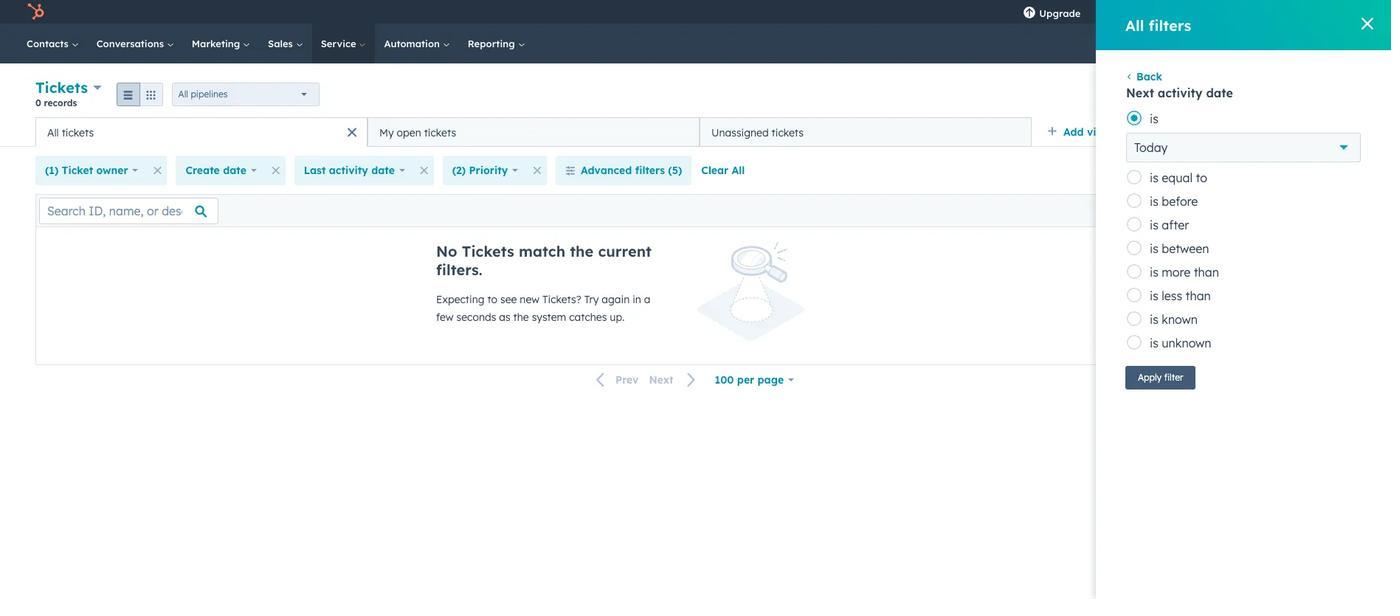 Task type: locate. For each thing, give the bounding box(es) containing it.
is down is known
[[1150, 336, 1159, 351]]

my
[[379, 126, 394, 139]]

next inside 'button'
[[649, 374, 674, 387]]

is equal to
[[1150, 170, 1208, 185]]

is left the known
[[1150, 312, 1159, 327]]

0 vertical spatial tickets
[[35, 78, 88, 97]]

priority
[[469, 164, 508, 177]]

is left less
[[1150, 289, 1159, 303]]

date up views
[[1206, 86, 1233, 100]]

is for is
[[1150, 111, 1159, 126]]

view
[[1087, 125, 1111, 139], [1324, 165, 1343, 176]]

0 vertical spatial to
[[1196, 170, 1208, 185]]

clear
[[701, 164, 729, 177]]

is down actions on the top
[[1150, 111, 1159, 126]]

6 is from the top
[[1150, 265, 1159, 280]]

0 records
[[35, 97, 77, 108]]

is for is less than
[[1150, 289, 1159, 303]]

expecting to see new tickets? try again in a few seconds as the system catches up.
[[436, 293, 651, 324]]

0 horizontal spatial activity
[[329, 164, 368, 177]]

add
[[1064, 125, 1084, 139]]

view right add
[[1087, 125, 1111, 139]]

create date
[[186, 164, 246, 177]]

tickets?
[[542, 293, 581, 306]]

4 is from the top
[[1150, 218, 1159, 232]]

actions button
[[1140, 83, 1205, 107]]

1 horizontal spatial to
[[1196, 170, 1208, 185]]

0 horizontal spatial view
[[1087, 125, 1111, 139]]

all right clear
[[732, 164, 745, 177]]

0 vertical spatial view
[[1087, 125, 1111, 139]]

0 horizontal spatial filters
[[635, 164, 665, 177]]

create
[[186, 164, 220, 177]]

1 vertical spatial the
[[513, 311, 529, 324]]

activity
[[1158, 86, 1203, 100], [329, 164, 368, 177]]

to inside expecting to see new tickets? try again in a few seconds as the system catches up.
[[487, 293, 498, 306]]

than right less
[[1186, 289, 1211, 303]]

all right the calling icon in the top of the page
[[1126, 16, 1144, 34]]

all for all filters
[[1126, 16, 1144, 34]]

apoptosis studios 2
[[1260, 6, 1350, 18]]

as
[[499, 311, 510, 324]]

the right as
[[513, 311, 529, 324]]

view inside add view (3/5) popup button
[[1087, 125, 1111, 139]]

5 is from the top
[[1150, 241, 1159, 256]]

is less than
[[1150, 289, 1211, 303]]

1 vertical spatial next
[[649, 374, 674, 387]]

apoptosis
[[1260, 6, 1305, 18]]

all for all views
[[1168, 125, 1181, 139]]

is more than
[[1150, 265, 1219, 280]]

2
[[1345, 6, 1350, 18]]

tickets for all tickets
[[62, 126, 94, 139]]

is before
[[1150, 194, 1198, 209]]

records
[[44, 97, 77, 108]]

apply filter button
[[1126, 366, 1196, 390]]

view right save
[[1324, 165, 1343, 176]]

2 horizontal spatial tickets
[[772, 126, 804, 139]]

up.
[[610, 311, 625, 324]]

owner
[[96, 164, 128, 177]]

all tickets button
[[35, 117, 368, 147]]

advanced
[[581, 164, 632, 177]]

unassigned tickets
[[711, 126, 804, 139]]

9 is from the top
[[1150, 336, 1159, 351]]

apoptosis studios 2 button
[[1235, 0, 1372, 24]]

1 vertical spatial than
[[1186, 289, 1211, 303]]

0 vertical spatial than
[[1194, 265, 1219, 280]]

(2) priority
[[452, 164, 508, 177]]

date down "my"
[[371, 164, 395, 177]]

1 vertical spatial to
[[487, 293, 498, 306]]

is left more
[[1150, 265, 1159, 280]]

1 vertical spatial view
[[1324, 165, 1343, 176]]

date for last activity date
[[371, 164, 395, 177]]

search button
[[1353, 31, 1378, 56]]

(1) ticket owner button
[[35, 156, 148, 185]]

match
[[519, 242, 565, 261]]

0 horizontal spatial tickets
[[62, 126, 94, 139]]

in
[[633, 293, 641, 306]]

0 horizontal spatial tickets
[[35, 78, 88, 97]]

is left after
[[1150, 218, 1159, 232]]

tickets for unassigned tickets
[[772, 126, 804, 139]]

0 vertical spatial the
[[570, 242, 594, 261]]

is for is after
[[1150, 218, 1159, 232]]

1 horizontal spatial the
[[570, 242, 594, 261]]

all pipelines button
[[172, 82, 319, 106]]

seconds
[[456, 311, 496, 324]]

0 vertical spatial next
[[1126, 86, 1154, 100]]

next for next
[[649, 374, 674, 387]]

tickets down records
[[62, 126, 94, 139]]

tickets inside no tickets match the current filters.
[[462, 242, 514, 261]]

upgrade image
[[1023, 7, 1037, 20]]

1 vertical spatial filters
[[635, 164, 665, 177]]

view inside save view button
[[1324, 165, 1343, 176]]

conversations link
[[88, 24, 183, 63]]

group inside the tickets banner
[[116, 82, 163, 106]]

unassigned tickets button
[[700, 117, 1032, 147]]

all for all pipelines
[[178, 88, 188, 99]]

hubspot link
[[18, 3, 55, 21]]

1 is from the top
[[1150, 111, 1159, 126]]

help button
[[1158, 0, 1183, 24]]

date right create
[[223, 164, 246, 177]]

is down is after
[[1150, 241, 1159, 256]]

1 vertical spatial tickets
[[462, 242, 514, 261]]

2 tickets from the left
[[424, 126, 456, 139]]

1 horizontal spatial tickets
[[462, 242, 514, 261]]

1 horizontal spatial filters
[[1149, 16, 1191, 34]]

8 is from the top
[[1150, 312, 1159, 327]]

filters inside button
[[635, 164, 665, 177]]

1 horizontal spatial date
[[371, 164, 395, 177]]

next for next activity date
[[1126, 86, 1154, 100]]

0 horizontal spatial to
[[487, 293, 498, 306]]

all left views
[[1168, 125, 1181, 139]]

reporting link
[[459, 24, 534, 63]]

next
[[1126, 86, 1154, 100], [649, 374, 674, 387]]

menu
[[1013, 0, 1374, 24]]

1 horizontal spatial view
[[1324, 165, 1343, 176]]

view for save
[[1324, 165, 1343, 176]]

7 is from the top
[[1150, 289, 1159, 303]]

is known
[[1150, 312, 1198, 327]]

next activity date
[[1126, 86, 1233, 100]]

0 vertical spatial activity
[[1158, 86, 1203, 100]]

is between
[[1150, 241, 1209, 256]]

all views
[[1168, 125, 1213, 139]]

0 vertical spatial filters
[[1149, 16, 1191, 34]]

is
[[1150, 111, 1159, 126], [1150, 170, 1159, 185], [1150, 194, 1159, 209], [1150, 218, 1159, 232], [1150, 241, 1159, 256], [1150, 265, 1159, 280], [1150, 289, 1159, 303], [1150, 312, 1159, 327], [1150, 336, 1159, 351]]

marketplaces image
[[1133, 7, 1146, 20]]

2 horizontal spatial date
[[1206, 86, 1233, 100]]

ticket
[[62, 164, 93, 177]]

activity right last
[[329, 164, 368, 177]]

than right more
[[1194, 265, 1219, 280]]

(3/5)
[[1114, 125, 1140, 139]]

group
[[116, 82, 163, 106]]

to
[[1196, 170, 1208, 185], [487, 293, 498, 306]]

0 horizontal spatial the
[[513, 311, 529, 324]]

all inside 'link'
[[1168, 125, 1181, 139]]

current
[[598, 242, 652, 261]]

2 is from the top
[[1150, 170, 1159, 185]]

0 horizontal spatial next
[[649, 374, 674, 387]]

per
[[737, 373, 754, 387]]

filter
[[1164, 372, 1183, 383]]

1 horizontal spatial activity
[[1158, 86, 1203, 100]]

date
[[1206, 86, 1233, 100], [223, 164, 246, 177], [371, 164, 395, 177]]

all left pipelines
[[178, 88, 188, 99]]

is for is before
[[1150, 194, 1159, 209]]

next right prev on the left bottom of page
[[649, 374, 674, 387]]

tickets right the no
[[462, 242, 514, 261]]

expecting
[[436, 293, 485, 306]]

to right equal
[[1196, 170, 1208, 185]]

all down 0 records
[[47, 126, 59, 139]]

views
[[1184, 125, 1213, 139]]

filters
[[1149, 16, 1191, 34], [635, 164, 665, 177]]

tickets right unassigned
[[772, 126, 804, 139]]

activity for last
[[329, 164, 368, 177]]

last activity date button
[[294, 156, 415, 185]]

contacts link
[[18, 24, 88, 63]]

all inside popup button
[[178, 88, 188, 99]]

1 horizontal spatial next
[[1126, 86, 1154, 100]]

1 horizontal spatial tickets
[[424, 126, 456, 139]]

is for is unknown
[[1150, 336, 1159, 351]]

is left before
[[1150, 194, 1159, 209]]

(1) ticket owner
[[45, 164, 128, 177]]

next down back "button"
[[1126, 86, 1154, 100]]

after
[[1162, 218, 1189, 232]]

tickets right open
[[424, 126, 456, 139]]

the right the match
[[570, 242, 594, 261]]

is left equal
[[1150, 170, 1159, 185]]

settings link
[[1186, 4, 1204, 20]]

back
[[1137, 70, 1162, 83]]

activity down back
[[1158, 86, 1203, 100]]

3 tickets from the left
[[772, 126, 804, 139]]

activity inside popup button
[[329, 164, 368, 177]]

try
[[584, 293, 599, 306]]

to left see
[[487, 293, 498, 306]]

few
[[436, 311, 454, 324]]

sales
[[268, 38, 296, 49]]

menu item
[[1091, 0, 1094, 24]]

tickets up records
[[35, 78, 88, 97]]

studios
[[1308, 6, 1342, 18]]

1 vertical spatial activity
[[329, 164, 368, 177]]

upgrade
[[1039, 7, 1081, 19]]

1 tickets from the left
[[62, 126, 94, 139]]

menu containing apoptosis studios 2
[[1013, 0, 1374, 24]]

3 is from the top
[[1150, 194, 1159, 209]]



Task type: vqa. For each thing, say whether or not it's contained in the screenshot.
All Pipelines POPUP BUTTON
yes



Task type: describe. For each thing, give the bounding box(es) containing it.
advanced filters (5) button
[[556, 156, 692, 185]]

(2)
[[452, 164, 466, 177]]

tickets banner
[[35, 77, 1356, 117]]

page
[[758, 373, 784, 387]]

service
[[321, 38, 359, 49]]

all for all tickets
[[47, 126, 59, 139]]

than for is less than
[[1186, 289, 1211, 303]]

again
[[602, 293, 630, 306]]

import
[[1226, 89, 1256, 100]]

help image
[[1164, 7, 1177, 20]]

open
[[397, 126, 421, 139]]

unassigned
[[711, 126, 769, 139]]

my open tickets
[[379, 126, 456, 139]]

catches
[[569, 311, 607, 324]]

less
[[1162, 289, 1182, 303]]

activity for next
[[1158, 86, 1203, 100]]

100 per page button
[[705, 365, 804, 395]]

filters for advanced
[[635, 164, 665, 177]]

pagination navigation
[[588, 370, 705, 390]]

is for is more than
[[1150, 265, 1159, 280]]

unknown
[[1162, 336, 1212, 351]]

no tickets match the current filters.
[[436, 242, 652, 279]]

save view
[[1302, 165, 1343, 176]]

import button
[[1214, 83, 1269, 107]]

actions
[[1153, 89, 1184, 100]]

next button
[[644, 371, 705, 390]]

the inside expecting to see new tickets? try again in a few seconds as the system catches up.
[[513, 311, 529, 324]]

new
[[520, 293, 540, 306]]

0 horizontal spatial date
[[223, 164, 246, 177]]

clear all button
[[692, 156, 755, 185]]

see
[[500, 293, 517, 306]]

more
[[1162, 265, 1191, 280]]

marketplaces button
[[1124, 0, 1155, 24]]

advanced filters (5)
[[581, 164, 682, 177]]

tickets button
[[35, 77, 102, 98]]

apply
[[1138, 372, 1162, 383]]

no
[[436, 242, 457, 261]]

close image
[[1362, 18, 1374, 30]]

clear all
[[701, 164, 745, 177]]

100 per page
[[715, 373, 784, 387]]

all views link
[[1158, 117, 1222, 147]]

(5)
[[668, 164, 682, 177]]

add view (3/5) button
[[1038, 117, 1158, 147]]

automation
[[384, 38, 443, 49]]

calling icon button
[[1096, 2, 1121, 21]]

all pipelines
[[178, 88, 228, 99]]

0
[[35, 97, 41, 108]]

all tickets
[[47, 126, 94, 139]]

my open tickets button
[[368, 117, 700, 147]]

last
[[304, 164, 326, 177]]

marketing
[[192, 38, 243, 49]]

Search ID, name, or description search field
[[39, 197, 218, 224]]

between
[[1162, 241, 1209, 256]]

system
[[532, 311, 566, 324]]

search image
[[1360, 38, 1371, 49]]

tickets inside popup button
[[35, 78, 88, 97]]

known
[[1162, 312, 1198, 327]]

save view button
[[1276, 159, 1356, 182]]

is unknown
[[1150, 336, 1212, 351]]

(2) priority button
[[443, 156, 528, 185]]

than for is more than
[[1194, 265, 1219, 280]]

view for add
[[1087, 125, 1111, 139]]

is for is between
[[1150, 241, 1159, 256]]

automation link
[[375, 24, 459, 63]]

pipelines
[[191, 88, 228, 99]]

marketing link
[[183, 24, 259, 63]]

filters for all
[[1149, 16, 1191, 34]]

before
[[1162, 194, 1198, 209]]

the inside no tickets match the current filters.
[[570, 242, 594, 261]]

all filters
[[1126, 16, 1191, 34]]

Search HubSpot search field
[[1184, 31, 1365, 56]]

(1)
[[45, 164, 59, 177]]

sales link
[[259, 24, 312, 63]]

calling icon image
[[1102, 6, 1115, 19]]

add view (3/5)
[[1064, 125, 1140, 139]]

notifications image
[[1213, 7, 1226, 20]]

conversations
[[96, 38, 167, 49]]

settings image
[[1188, 6, 1202, 20]]

is for is equal to
[[1150, 170, 1159, 185]]

is after
[[1150, 218, 1189, 232]]

100
[[715, 373, 734, 387]]

prev
[[616, 374, 639, 387]]

service link
[[312, 24, 375, 63]]

prev button
[[588, 371, 644, 390]]

date for next activity date
[[1206, 86, 1233, 100]]

reporting
[[468, 38, 518, 49]]

today button
[[1126, 133, 1361, 162]]

is for is known
[[1150, 312, 1159, 327]]

a
[[644, 293, 651, 306]]

tara schultz image
[[1244, 5, 1257, 18]]

hubspot image
[[27, 3, 44, 21]]

save
[[1302, 165, 1322, 176]]



